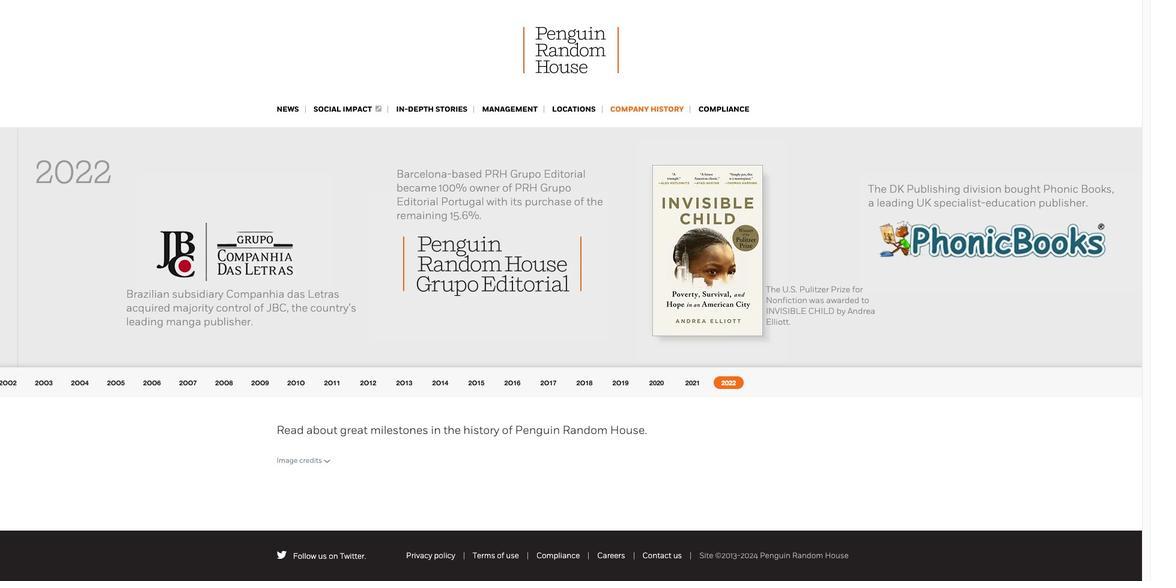 Task type: locate. For each thing, give the bounding box(es) containing it.
2o14
[[433, 379, 449, 387]]

brazilian subsidiary companhia das letras acquired majority control of jbc, the country's leading manga publisher.
[[126, 288, 357, 329]]

the up a
[[869, 183, 887, 196]]

publisher. inside the dk publishing division bought phonic books, a leading uk specialist-education publisher.
[[1039, 197, 1089, 210]]

jbc,
[[267, 302, 289, 315]]

compliance link
[[699, 105, 750, 114], [537, 552, 580, 561]]

2oo9
[[251, 379, 269, 387]]

barcelona-
[[397, 168, 452, 181]]

0 horizontal spatial us
[[318, 553, 327, 562]]

0 horizontal spatial 2022
[[35, 153, 112, 192]]

leading down dk
[[877, 197, 915, 210]]

by
[[837, 307, 846, 317]]

1 horizontal spatial us
[[674, 552, 682, 561]]

1 horizontal spatial compliance
[[699, 105, 750, 114]]

penguin random house image
[[524, 27, 619, 73]]

uk
[[917, 197, 932, 210]]

leading inside the brazilian subsidiary companhia das letras acquired majority control of jbc, the country's leading manga publisher.
[[126, 316, 164, 329]]

the left u.s.
[[766, 285, 781, 295]]

company history
[[611, 105, 684, 114]]

locations link
[[553, 105, 596, 114]]

the inside the dk publishing division bought phonic books, a leading uk specialist-education publisher.
[[869, 183, 887, 196]]

child
[[809, 307, 835, 317]]

1 vertical spatial compliance link
[[537, 552, 580, 561]]

us for follow
[[318, 553, 327, 562]]

1 horizontal spatial 2022
[[722, 379, 737, 387]]

1 horizontal spatial editorial
[[544, 168, 586, 181]]

0 vertical spatial leading
[[877, 197, 915, 210]]

1 vertical spatial grupo
[[540, 182, 572, 195]]

0 vertical spatial grupo
[[510, 168, 542, 181]]

manga
[[166, 316, 201, 329]]

careers link
[[598, 552, 626, 561]]

read about great milestones in the history of penguin random house.
[[277, 424, 648, 438]]

0 vertical spatial prh
[[485, 168, 508, 181]]

1 horizontal spatial prh
[[515, 182, 538, 195]]

history right company
[[651, 105, 684, 114]]

impact
[[343, 105, 372, 114]]

the
[[869, 183, 887, 196], [766, 285, 781, 295]]

2oo3
[[35, 379, 53, 387]]

penguin down the 2o17
[[516, 424, 560, 438]]

©2013-
[[716, 552, 741, 561]]

editorial up purchase
[[544, 168, 586, 181]]

use
[[506, 552, 519, 561]]

the inside the u.s. pulitzer prize for nonfiction was awarded to invisible child by andrea elliott.
[[766, 285, 781, 295]]

editorial down became
[[397, 195, 439, 209]]

1 horizontal spatial leading
[[877, 197, 915, 210]]

0 vertical spatial the
[[587, 195, 603, 209]]

2o1o
[[288, 379, 305, 387]]

awarded
[[827, 296, 860, 306]]

1 horizontal spatial the
[[444, 424, 461, 438]]

0 horizontal spatial compliance link
[[537, 552, 580, 561]]

2020
[[650, 379, 664, 387]]

history right in
[[464, 424, 500, 438]]

the right purchase
[[587, 195, 603, 209]]

1 vertical spatial compliance
[[537, 552, 580, 561]]

follow us on twitter. link
[[293, 553, 366, 562]]

1 vertical spatial publisher.
[[204, 316, 253, 329]]

books,
[[1082, 183, 1115, 196]]

0 horizontal spatial leading
[[126, 316, 164, 329]]

of down companhia
[[254, 302, 264, 315]]

0 vertical spatial compliance
[[699, 105, 750, 114]]

0 vertical spatial penguin
[[516, 424, 560, 438]]

us
[[674, 552, 682, 561], [318, 553, 327, 562]]

to
[[862, 296, 870, 306]]

leading inside the dk publishing division bought phonic books, a leading uk specialist-education publisher.
[[877, 197, 915, 210]]

1 vertical spatial prh
[[515, 182, 538, 195]]

1 horizontal spatial compliance link
[[699, 105, 750, 114]]

privacy
[[406, 552, 433, 561]]

the down das
[[292, 302, 308, 315]]

0 vertical spatial history
[[651, 105, 684, 114]]

0 vertical spatial publisher.
[[1039, 197, 1089, 210]]

0 horizontal spatial publisher.
[[204, 316, 253, 329]]

of
[[503, 182, 513, 195], [574, 195, 585, 209], [254, 302, 264, 315], [502, 424, 513, 438], [497, 552, 505, 561]]

for
[[853, 285, 864, 295]]

house.
[[611, 424, 648, 438]]

dk
[[890, 183, 905, 196]]

compliance for leftmost compliance link
[[537, 552, 580, 561]]

us right contact
[[674, 552, 682, 561]]

1 vertical spatial leading
[[126, 316, 164, 329]]

andrea
[[848, 307, 876, 317]]

0 vertical spatial 2022
[[35, 153, 112, 192]]

owner
[[470, 182, 500, 195]]

history
[[651, 105, 684, 114], [464, 424, 500, 438]]

random
[[563, 424, 608, 438], [793, 552, 824, 561]]

of left use
[[497, 552, 505, 561]]

company
[[611, 105, 649, 114]]

grupo up purchase
[[540, 182, 572, 195]]

in
[[431, 424, 441, 438]]

random left "house."
[[563, 424, 608, 438]]

100%
[[439, 182, 467, 195]]

prh up owner
[[485, 168, 508, 181]]

0 horizontal spatial compliance
[[537, 552, 580, 561]]

0 vertical spatial the
[[869, 183, 887, 196]]

specialist-
[[934, 197, 986, 210]]

1 vertical spatial the
[[292, 302, 308, 315]]

a
[[869, 197, 875, 210]]

compliance for top compliance link
[[699, 105, 750, 114]]

in-
[[396, 105, 408, 114]]

policy
[[434, 552, 456, 561]]

grupo up its
[[510, 168, 542, 181]]

random left the house
[[793, 552, 824, 561]]

locations
[[553, 105, 596, 114]]

1 horizontal spatial random
[[793, 552, 824, 561]]

management
[[482, 105, 538, 114]]

privacy policy
[[406, 552, 456, 561]]

of up its
[[503, 182, 513, 195]]

prh
[[485, 168, 508, 181], [515, 182, 538, 195]]

the
[[587, 195, 603, 209], [292, 302, 308, 315], [444, 424, 461, 438]]

0 horizontal spatial the
[[766, 285, 781, 295]]

the for the u.s. pulitzer prize for nonfiction was awarded to invisible child by andrea elliott.
[[766, 285, 781, 295]]

prh up its
[[515, 182, 538, 195]]

leading down acquired
[[126, 316, 164, 329]]

the right in
[[444, 424, 461, 438]]

0 vertical spatial editorial
[[544, 168, 586, 181]]

2oo6
[[143, 379, 161, 387]]

management link
[[482, 105, 538, 114]]

0 horizontal spatial history
[[464, 424, 500, 438]]

social impact
[[314, 105, 372, 114]]

2 horizontal spatial the
[[587, 195, 603, 209]]

0 horizontal spatial random
[[563, 424, 608, 438]]

nonfiction
[[766, 296, 808, 306]]

2021
[[686, 379, 701, 387]]

1 horizontal spatial the
[[869, 183, 887, 196]]

subsidiary
[[172, 288, 224, 301]]

publisher.
[[1039, 197, 1089, 210], [204, 316, 253, 329]]

follow us on twitter.
[[293, 553, 366, 562]]

1 vertical spatial editorial
[[397, 195, 439, 209]]

1 vertical spatial penguin
[[760, 552, 791, 561]]

penguin right "2024"
[[760, 552, 791, 561]]

us left on
[[318, 553, 327, 562]]

publishing
[[907, 183, 961, 196]]

0 horizontal spatial the
[[292, 302, 308, 315]]

1 horizontal spatial penguin
[[760, 552, 791, 561]]

on
[[329, 553, 338, 562]]

1 vertical spatial the
[[766, 285, 781, 295]]

1 horizontal spatial publisher.
[[1039, 197, 1089, 210]]

publisher. down control
[[204, 316, 253, 329]]

publisher. down phonic
[[1039, 197, 1089, 210]]



Task type: describe. For each thing, give the bounding box(es) containing it.
0 vertical spatial random
[[563, 424, 608, 438]]

stories
[[436, 105, 468, 114]]

of down 2o16 at the left of page
[[502, 424, 513, 438]]

phonic
[[1044, 183, 1079, 196]]

the inside barcelona-based prh grupo editorial became 100% owner of prh grupo editorial portugal with its purchase of the remaining 15.6%.
[[587, 195, 603, 209]]

milestones
[[371, 424, 429, 438]]

2024
[[741, 552, 759, 561]]

1 horizontal spatial history
[[651, 105, 684, 114]]

0 vertical spatial compliance link
[[699, 105, 750, 114]]

with
[[487, 195, 508, 209]]

us for contact
[[674, 552, 682, 561]]

of inside the brazilian subsidiary companhia das letras acquired majority control of jbc, the country's leading manga publisher.
[[254, 302, 264, 315]]

follow
[[293, 553, 317, 562]]

of right purchase
[[574, 195, 585, 209]]

about
[[307, 424, 338, 438]]

privacy policy link
[[406, 552, 456, 561]]

the dk publishing division bought phonic books, a leading uk specialist-education publisher.
[[869, 183, 1115, 210]]

credits
[[300, 457, 322, 465]]

terms of use
[[473, 552, 519, 561]]

image
[[277, 457, 298, 465]]

brazilian
[[126, 288, 170, 301]]

became
[[397, 182, 437, 195]]

site
[[700, 552, 714, 561]]

letras
[[308, 288, 340, 301]]

twitter.
[[340, 553, 366, 562]]

barcelona-based prh grupo editorial became 100% owner of prh grupo editorial portugal with its purchase of the remaining 15.6%.
[[397, 168, 603, 222]]

division
[[964, 183, 1002, 196]]

the inside the brazilian subsidiary companhia das letras acquired majority control of jbc, the country's leading manga publisher.
[[292, 302, 308, 315]]

the u.s. pulitzer prize for nonfiction was awarded to invisible child by andrea elliott.
[[766, 285, 876, 328]]

careers
[[598, 552, 626, 561]]

control
[[216, 302, 252, 315]]

1 vertical spatial 2022
[[722, 379, 737, 387]]

0 horizontal spatial editorial
[[397, 195, 439, 209]]

0 horizontal spatial penguin
[[516, 424, 560, 438]]

house
[[825, 552, 849, 561]]

in-depth stories link
[[396, 105, 468, 114]]

social
[[314, 105, 341, 114]]

contact us
[[643, 552, 682, 561]]

0 horizontal spatial prh
[[485, 168, 508, 181]]

in-depth stories
[[396, 105, 468, 114]]

2o15
[[469, 379, 485, 387]]

1 vertical spatial random
[[793, 552, 824, 561]]

image credits
[[277, 457, 322, 465]]

2o19
[[613, 379, 629, 387]]

2oo5
[[107, 379, 125, 387]]

2o17
[[541, 379, 557, 387]]

country's
[[310, 302, 357, 315]]

its
[[510, 195, 523, 209]]

news link
[[277, 105, 299, 114]]

terms
[[473, 552, 495, 561]]

the for the dk publishing division bought phonic books, a leading uk specialist-education publisher.
[[869, 183, 887, 196]]

was
[[810, 296, 825, 306]]

news
[[277, 105, 299, 114]]

image credits link
[[277, 457, 331, 465]]

u.s.
[[783, 285, 798, 295]]

purchase
[[525, 195, 572, 209]]

majority
[[173, 302, 214, 315]]

2oo2
[[0, 379, 17, 387]]

social impact link
[[314, 105, 382, 114]]

education
[[986, 197, 1037, 210]]

great
[[340, 424, 368, 438]]

2o11
[[324, 379, 341, 387]]

2oo8
[[215, 379, 233, 387]]

pulitzer
[[800, 285, 830, 295]]

contact us link
[[643, 552, 682, 561]]

2o13
[[397, 379, 413, 387]]

2o12
[[360, 379, 377, 387]]

das
[[287, 288, 305, 301]]

15.6%.
[[450, 209, 482, 222]]

site ©2013-2024 penguin random house
[[700, 552, 849, 561]]

invisible
[[766, 307, 807, 317]]

based
[[452, 168, 482, 181]]

terms of use link
[[473, 552, 519, 561]]

publisher. inside the brazilian subsidiary companhia das letras acquired majority control of jbc, the country's leading manga publisher.
[[204, 316, 253, 329]]

elliott.
[[766, 317, 791, 328]]

2 vertical spatial the
[[444, 424, 461, 438]]

2o18
[[577, 379, 593, 387]]

1 vertical spatial history
[[464, 424, 500, 438]]

contact
[[643, 552, 672, 561]]

2o16
[[505, 379, 521, 387]]

read
[[277, 424, 304, 438]]



Task type: vqa. For each thing, say whether or not it's contained in the screenshot.
the topmost 1991
no



